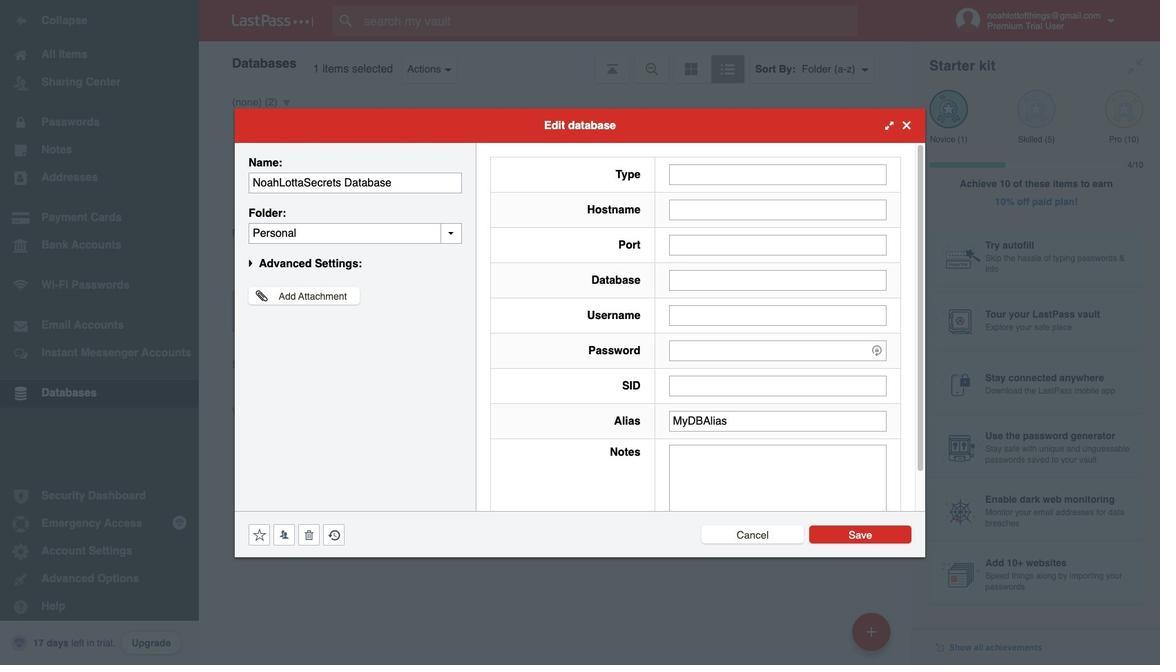 Task type: locate. For each thing, give the bounding box(es) containing it.
Search search field
[[333, 6, 885, 36]]

None password field
[[669, 340, 887, 361]]

dialog
[[235, 108, 926, 557]]

vault options navigation
[[199, 41, 913, 83]]

None text field
[[249, 223, 462, 243], [669, 270, 887, 290], [669, 305, 887, 326], [669, 375, 887, 396], [669, 444, 887, 530], [249, 223, 462, 243], [669, 270, 887, 290], [669, 305, 887, 326], [669, 375, 887, 396], [669, 444, 887, 530]]

None text field
[[669, 164, 887, 185], [249, 172, 462, 193], [669, 199, 887, 220], [669, 234, 887, 255], [669, 411, 887, 431], [669, 164, 887, 185], [249, 172, 462, 193], [669, 199, 887, 220], [669, 234, 887, 255], [669, 411, 887, 431]]

search my vault text field
[[333, 6, 885, 36]]



Task type: describe. For each thing, give the bounding box(es) containing it.
new item image
[[867, 627, 876, 636]]

main navigation navigation
[[0, 0, 199, 665]]

lastpass image
[[232, 15, 314, 27]]

new item navigation
[[847, 608, 899, 665]]



